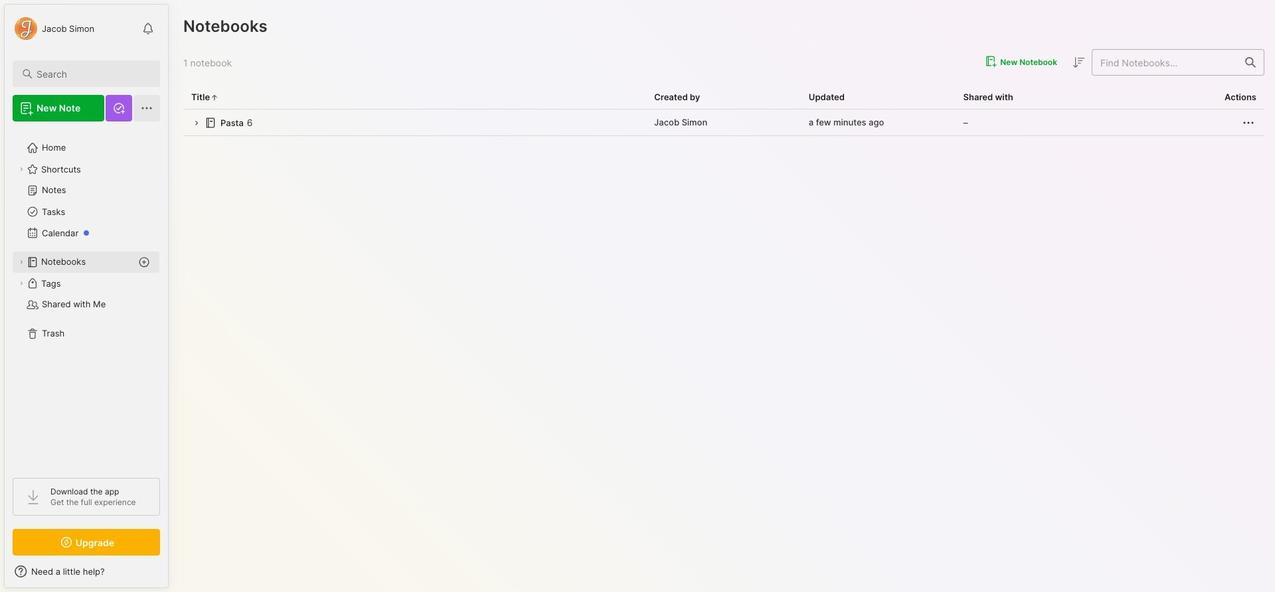 Task type: vqa. For each thing, say whether or not it's contained in the screenshot.
Sort field
yes



Task type: locate. For each thing, give the bounding box(es) containing it.
tree inside main element
[[5, 130, 168, 466]]

row
[[183, 110, 1265, 136]]

main element
[[0, 0, 173, 593]]

tree
[[5, 130, 168, 466]]

Find Notebooks… text field
[[1093, 51, 1238, 73]]

None search field
[[37, 66, 148, 82]]

expand notebooks image
[[17, 258, 25, 266]]



Task type: describe. For each thing, give the bounding box(es) containing it.
click to collapse image
[[168, 568, 178, 584]]

WHAT'S NEW field
[[5, 561, 168, 583]]

more actions image
[[1241, 115, 1257, 131]]

none search field inside main element
[[37, 66, 148, 82]]

Account field
[[13, 15, 94, 42]]

More actions field
[[1241, 115, 1257, 131]]

Sort field
[[1071, 54, 1087, 70]]

arrow image
[[191, 118, 201, 128]]

expand tags image
[[17, 280, 25, 288]]

sort options image
[[1071, 55, 1087, 70]]

Search text field
[[37, 68, 148, 80]]



